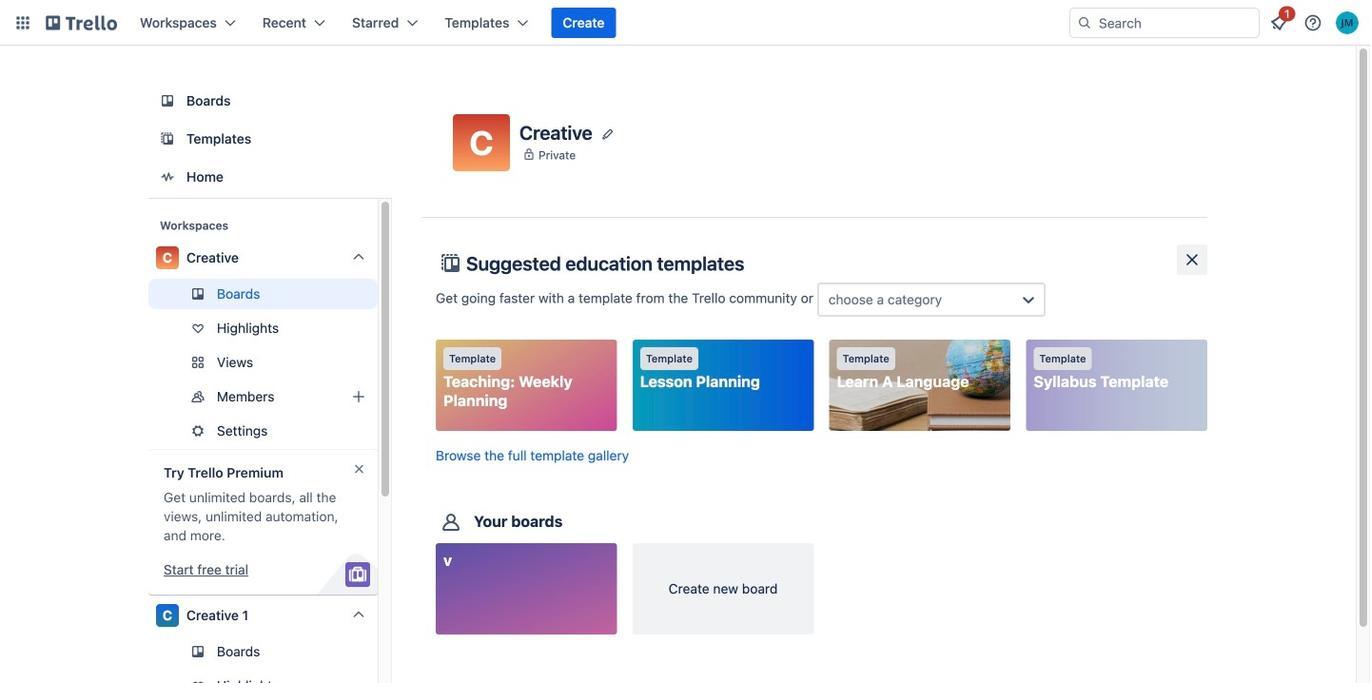 Task type: describe. For each thing, give the bounding box(es) containing it.
forward image
[[374, 385, 397, 408]]

open information menu image
[[1304, 13, 1323, 32]]

board image
[[156, 89, 179, 112]]

2 forward image from the top
[[374, 420, 397, 443]]

add image
[[347, 385, 370, 408]]

template board image
[[156, 128, 179, 150]]

primary element
[[0, 0, 1371, 46]]

home image
[[156, 166, 179, 188]]

1 forward image from the top
[[374, 351, 397, 374]]

jeremy miller (jeremymiller198) image
[[1336, 11, 1359, 34]]



Task type: locate. For each thing, give the bounding box(es) containing it.
forward image down forward image
[[374, 420, 397, 443]]

1 vertical spatial forward image
[[374, 420, 397, 443]]

0 vertical spatial forward image
[[374, 351, 397, 374]]

back to home image
[[46, 8, 117, 38]]

forward image up forward image
[[374, 351, 397, 374]]

Search field
[[1070, 8, 1260, 38]]

forward image
[[374, 351, 397, 374], [374, 420, 397, 443]]

1 notification image
[[1268, 11, 1291, 34]]

search image
[[1077, 15, 1093, 30]]



Task type: vqa. For each thing, say whether or not it's contained in the screenshot.
template board icon
yes



